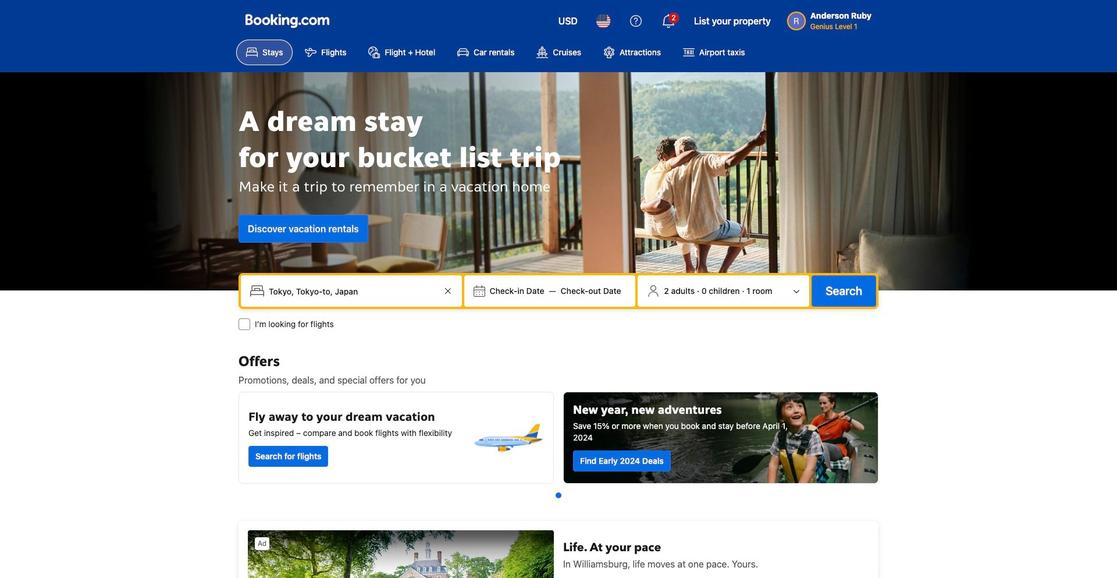 Task type: describe. For each thing, give the bounding box(es) containing it.
booking.com image
[[246, 14, 330, 28]]



Task type: vqa. For each thing, say whether or not it's contained in the screenshot.
main content
yes



Task type: locate. For each thing, give the bounding box(es) containing it.
progress bar
[[556, 493, 562, 498]]

a young girl and woman kayak on a river image
[[564, 392, 879, 483]]

your account menu anderson ruby genius level 1 element
[[788, 5, 877, 32]]

Where are you going? field
[[264, 281, 441, 302]]

advertisement element
[[239, 521, 879, 578]]

fly away to your dream vacation image
[[472, 402, 544, 474]]

main content
[[234, 352, 884, 578]]



